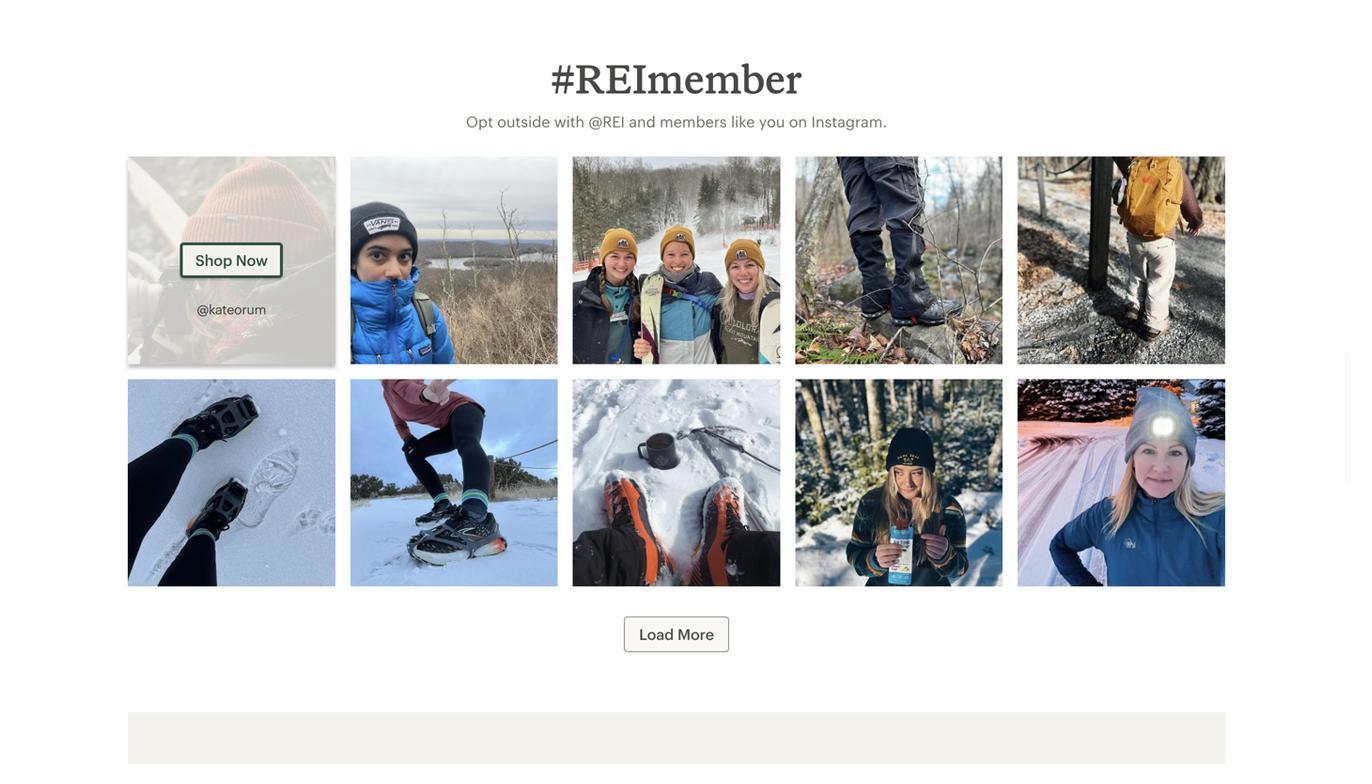 Task type: describe. For each thing, give the bounding box(es) containing it.
@thatsaltyblonde_'s instagram image of pescavore ahi tuna jerky strip smokey poke image
[[796, 379, 1003, 587]]

@_runningwild's instagram image of rei co-op women's swiftland insulated running jacket shaded sumac l image
[[1018, 379, 1226, 587]]

#reimember
[[551, 55, 803, 102]]

shop for @thatsaltyblonde_'s instagram image of pescavore ahi tuna jerky strip smokey poke
[[863, 474, 900, 491]]

now for @thatsaltyblonde_'s instagram image of pescavore ahi tuna jerky strip smokey poke shop now popup button
[[904, 474, 936, 491]]

shop now for @debbiechaschis's instagram image of kahtoola levagaiter tall gtx gaiters
[[863, 251, 936, 269]]

shop now for @r3lax.pls's instagram image of patagonia women's fitz roy down hoodie at the left of the page
[[418, 251, 491, 269]]

load
[[639, 626, 674, 643]]

shop now for @thatsaltyblonde_'s instagram image of pescavore ahi tuna jerky strip smokey poke
[[863, 474, 936, 491]]

@rei
[[589, 113, 625, 130]]

outside
[[497, 113, 550, 130]]

on
[[789, 113, 808, 130]]

shop for 1st @catlepard's instagram image of kahtoola nanospikes traction system - 1st generation from right
[[418, 474, 455, 491]]

more
[[678, 626, 714, 643]]

now for shop now popup button related to @debbiechaschis's instagram image of kahtoola levagaiter tall gtx gaiters
[[904, 251, 936, 269]]

2 @catlepard's instagram image of kahtoola nanospikes traction system - 1st generation image from the left
[[350, 379, 558, 587]]

shop now for @thehomeschoolinghiker's instagram image of rei co-op tarn 12 pack rustic gold
[[1086, 251, 1158, 269]]

and
[[629, 113, 656, 130]]

@kateorum
[[197, 302, 266, 317]]

shop for @malgrace's instagram image of rei co-op trailmade cuff beanie desert sun
[[640, 251, 677, 269]]

load more
[[639, 626, 714, 643]]

shop now button for @r3lax.pls's instagram image of patagonia women's fitz roy down hoodie at the left of the page
[[403, 243, 506, 278]]

now for shop now popup button corresponding to '@francescomoretti87's instagram image of rei co-op solid graphic camp mug - 12 fl. oz. badge/black'
[[681, 474, 713, 491]]

load more button
[[624, 617, 729, 653]]

shop now button for @_runningwild's instagram image of rei co-op women's swiftland insulated running jacket shaded sumac l
[[1071, 465, 1173, 501]]

now for @_runningwild's instagram image of rei co-op women's swiftland insulated running jacket shaded sumac l's shop now popup button
[[1126, 474, 1158, 491]]



Task type: locate. For each thing, give the bounding box(es) containing it.
with
[[554, 113, 585, 130]]

shop now button for @malgrace's instagram image of rei co-op trailmade cuff beanie desert sun
[[625, 243, 728, 278]]

shop now button for @thehomeschoolinghiker's instagram image of rei co-op tarn 12 pack rustic gold
[[1071, 243, 1173, 278]]

shop for @thehomeschoolinghiker's instagram image of rei co-op tarn 12 pack rustic gold
[[1086, 251, 1123, 269]]

shop now button for @debbiechaschis's instagram image of kahtoola levagaiter tall gtx gaiters
[[848, 243, 951, 278]]

shop now
[[195, 251, 268, 269], [418, 251, 491, 269], [640, 251, 713, 269], [863, 251, 936, 269], [1086, 251, 1158, 269], [195, 474, 268, 491], [418, 474, 491, 491], [640, 474, 713, 491], [863, 474, 936, 491], [1086, 474, 1158, 491]]

@thehomeschoolinghiker's instagram image of rei co-op tarn 12 pack rustic gold image
[[1018, 157, 1226, 364]]

shop for @debbiechaschis's instagram image of kahtoola levagaiter tall gtx gaiters
[[863, 251, 900, 269]]

shop for @kateorum's instagram image of rei co-op logo beanie red currant at the top left of page
[[195, 251, 232, 269]]

shop for @r3lax.pls's instagram image of patagonia women's fitz roy down hoodie at the left of the page
[[418, 251, 455, 269]]

now
[[236, 251, 268, 269], [458, 251, 491, 269], [681, 251, 713, 269], [904, 251, 936, 269], [1126, 251, 1158, 269], [236, 474, 268, 491], [458, 474, 491, 491], [681, 474, 713, 491], [904, 474, 936, 491], [1126, 474, 1158, 491]]

instagram.
[[812, 113, 887, 130]]

@debbiechaschis's instagram image of kahtoola levagaiter tall gtx gaiters image
[[796, 157, 1003, 364]]

shop for '@francescomoretti87's instagram image of rei co-op solid graphic camp mug - 12 fl. oz. badge/black'
[[640, 474, 677, 491]]

@francescomoretti87's instagram image of rei co-op solid graphic camp mug - 12 fl. oz. badge/black image
[[573, 379, 781, 587]]

shop for @_runningwild's instagram image of rei co-op women's swiftland insulated running jacket shaded sumac l
[[1086, 474, 1123, 491]]

@kateorum's instagram image of rei co-op logo beanie red currant image
[[128, 157, 335, 364]]

shop
[[195, 251, 232, 269], [418, 251, 455, 269], [640, 251, 677, 269], [863, 251, 900, 269], [1086, 251, 1123, 269], [195, 474, 232, 491], [418, 474, 455, 491], [640, 474, 677, 491], [863, 474, 900, 491], [1086, 474, 1123, 491]]

shop now for @_runningwild's instagram image of rei co-op women's swiftland insulated running jacket shaded sumac l
[[1086, 474, 1158, 491]]

now for shop now popup button associated with @r3lax.pls's instagram image of patagonia women's fitz roy down hoodie at the left of the page
[[458, 251, 491, 269]]

you
[[759, 113, 785, 130]]

opt
[[466, 113, 493, 130]]

like
[[731, 113, 755, 130]]

now for @kateorum's instagram image of rei co-op logo beanie red currant at the top left of page shop now popup button
[[236, 251, 268, 269]]

shop for first @catlepard's instagram image of kahtoola nanospikes traction system - 1st generation from the left
[[195, 474, 232, 491]]

shop now button for '@francescomoretti87's instagram image of rei co-op solid graphic camp mug - 12 fl. oz. badge/black'
[[625, 465, 728, 501]]

shop now button for @thatsaltyblonde_'s instagram image of pescavore ahi tuna jerky strip smokey poke
[[848, 465, 951, 501]]

shop now button for @kateorum's instagram image of rei co-op logo beanie red currant at the top left of page
[[180, 243, 283, 278]]

shop now for @malgrace's instagram image of rei co-op trailmade cuff beanie desert sun
[[640, 251, 713, 269]]

1 horizontal spatial @catlepard's instagram image of kahtoola nanospikes traction system - 1st generation image
[[350, 379, 558, 587]]

opt outside with @rei and members like you on instagram.
[[466, 113, 887, 130]]

shop now for '@francescomoretti87's instagram image of rei co-op solid graphic camp mug - 12 fl. oz. badge/black'
[[640, 474, 713, 491]]

members
[[660, 113, 727, 130]]

@catlepard's instagram image of kahtoola nanospikes traction system - 1st generation image
[[128, 379, 335, 587], [350, 379, 558, 587]]

0 horizontal spatial @catlepard's instagram image of kahtoola nanospikes traction system - 1st generation image
[[128, 379, 335, 587]]

shop now for @kateorum's instagram image of rei co-op logo beanie red currant at the top left of page
[[195, 251, 268, 269]]

@r3lax.pls's instagram image of patagonia women's fitz roy down hoodie image
[[350, 157, 558, 364]]

1 @catlepard's instagram image of kahtoola nanospikes traction system - 1st generation image from the left
[[128, 379, 335, 587]]

@malgrace's instagram image of rei co-op trailmade cuff beanie desert sun image
[[573, 157, 781, 364]]

now for shop now popup button related to @thehomeschoolinghiker's instagram image of rei co-op tarn 12 pack rustic gold
[[1126, 251, 1158, 269]]

shop now button
[[180, 243, 283, 278], [403, 243, 506, 278], [625, 243, 728, 278], [848, 243, 951, 278], [1071, 243, 1173, 278], [180, 465, 283, 501], [403, 465, 506, 501], [625, 465, 728, 501], [848, 465, 951, 501], [1071, 465, 1173, 501]]

now for shop now popup button associated with @malgrace's instagram image of rei co-op trailmade cuff beanie desert sun
[[681, 251, 713, 269]]



Task type: vqa. For each thing, say whether or not it's contained in the screenshot.
That
no



